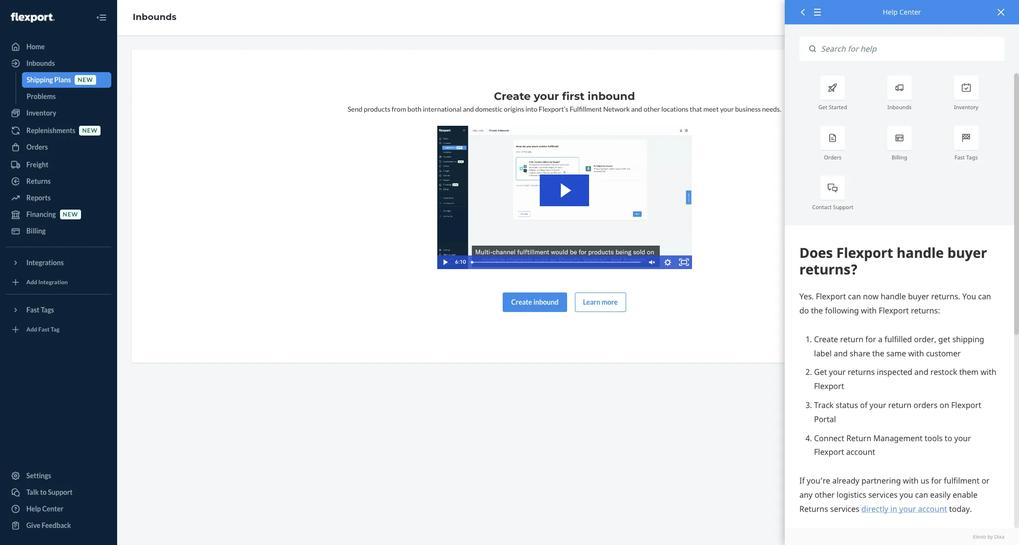 Task type: vqa. For each thing, say whether or not it's contained in the screenshot.
origins
yes



Task type: describe. For each thing, give the bounding box(es) containing it.
give feedback
[[26, 522, 71, 530]]

first
[[562, 90, 585, 103]]

1 vertical spatial your
[[720, 105, 734, 113]]

new for replenishments
[[82, 127, 98, 134]]

support inside button
[[48, 489, 73, 497]]

learn more button
[[575, 293, 626, 312]]

settings
[[26, 472, 51, 480]]

2 vertical spatial fast
[[38, 326, 50, 334]]

problems link
[[22, 89, 111, 104]]

into
[[526, 105, 537, 113]]

elevio
[[973, 534, 987, 541]]

replenishments
[[26, 126, 75, 135]]

business
[[735, 105, 761, 113]]

1 horizontal spatial fast tags
[[955, 154, 978, 161]]

contact support
[[812, 204, 854, 211]]

contact
[[812, 204, 832, 211]]

fast tags inside "dropdown button"
[[26, 306, 54, 314]]

home
[[26, 42, 45, 51]]

tag
[[51, 326, 60, 334]]

video element
[[437, 126, 692, 269]]

learn more
[[583, 298, 618, 306]]

freight link
[[6, 157, 111, 173]]

1 horizontal spatial help center
[[883, 7, 921, 17]]

settings link
[[6, 469, 111, 484]]

1 horizontal spatial center
[[900, 7, 921, 17]]

0 vertical spatial tags
[[966, 154, 978, 161]]

0 horizontal spatial billing
[[26, 227, 46, 235]]

inbound inside button
[[534, 298, 559, 306]]

get started
[[819, 104, 847, 111]]

locations
[[662, 105, 689, 113]]

add fast tag
[[26, 326, 60, 334]]

talk
[[26, 489, 39, 497]]

2 and from the left
[[631, 105, 642, 113]]

create for your
[[494, 90, 531, 103]]

tags inside "dropdown button"
[[41, 306, 54, 314]]

reports
[[26, 194, 51, 202]]

by
[[988, 534, 993, 541]]

returns
[[26, 177, 51, 186]]

0 horizontal spatial inbounds link
[[6, 56, 111, 71]]

add for add fast tag
[[26, 326, 37, 334]]

create your first inbound send products from both international and domestic origins into flexport's fulfillment network and other locations that meet your business needs.
[[348, 90, 781, 113]]

create for inbound
[[511, 298, 532, 306]]

help inside help center link
[[26, 505, 41, 514]]

to
[[40, 489, 47, 497]]

0 vertical spatial support
[[833, 204, 854, 211]]

add integration link
[[6, 275, 111, 290]]

create inbound button
[[503, 293, 567, 312]]

more
[[602, 298, 618, 306]]

integrations
[[26, 259, 64, 267]]

give
[[26, 522, 40, 530]]

elevio by dixa
[[973, 534, 1005, 541]]

problems
[[27, 92, 56, 101]]

close navigation image
[[96, 12, 107, 23]]

billing link
[[6, 224, 111, 239]]

needs.
[[762, 105, 781, 113]]

freight
[[26, 161, 48, 169]]

feedback
[[42, 522, 71, 530]]

help center link
[[6, 502, 111, 517]]

flexport's
[[539, 105, 569, 113]]

add integration
[[26, 279, 68, 286]]

1 horizontal spatial inventory
[[954, 104, 979, 111]]

talk to support button
[[6, 485, 111, 501]]

reports link
[[6, 190, 111, 206]]

orders link
[[6, 140, 111, 155]]

fast inside "dropdown button"
[[26, 306, 39, 314]]

0 vertical spatial your
[[534, 90, 559, 103]]

shipping plans
[[27, 76, 71, 84]]



Task type: locate. For each thing, give the bounding box(es) containing it.
0 vertical spatial inbound
[[588, 90, 635, 103]]

0 vertical spatial center
[[900, 7, 921, 17]]

integrations button
[[6, 255, 111, 271]]

help up "give"
[[26, 505, 41, 514]]

create
[[494, 90, 531, 103], [511, 298, 532, 306]]

from
[[392, 105, 406, 113]]

inventory
[[954, 104, 979, 111], [26, 109, 56, 117]]

0 horizontal spatial help
[[26, 505, 41, 514]]

shipping
[[27, 76, 53, 84]]

1 vertical spatial center
[[42, 505, 63, 514]]

support right the contact
[[833, 204, 854, 211]]

support down 'settings' link
[[48, 489, 73, 497]]

dixa
[[994, 534, 1005, 541]]

new up orders link
[[82, 127, 98, 134]]

add
[[26, 279, 37, 286], [26, 326, 37, 334]]

0 vertical spatial add
[[26, 279, 37, 286]]

inventory link
[[6, 105, 111, 121]]

talk to support
[[26, 489, 73, 497]]

home link
[[6, 39, 111, 55]]

orders
[[26, 143, 48, 151], [824, 154, 842, 161]]

fast tags
[[955, 154, 978, 161], [26, 306, 54, 314]]

1 horizontal spatial billing
[[892, 154, 908, 161]]

0 vertical spatial inbounds
[[133, 12, 176, 23]]

new for financing
[[63, 211, 78, 218]]

and
[[463, 105, 474, 113], [631, 105, 642, 113]]

1 vertical spatial fast
[[26, 306, 39, 314]]

products
[[364, 105, 390, 113]]

your
[[534, 90, 559, 103], [720, 105, 734, 113]]

international
[[423, 105, 462, 113]]

send
[[348, 105, 362, 113]]

flexport logo image
[[11, 13, 55, 22]]

1 vertical spatial help
[[26, 505, 41, 514]]

2 horizontal spatial inbounds
[[888, 104, 912, 111]]

0 horizontal spatial inventory
[[26, 109, 56, 117]]

0 vertical spatial new
[[78, 76, 93, 84]]

1 vertical spatial support
[[48, 489, 73, 497]]

domestic
[[475, 105, 503, 113]]

1 vertical spatial inbounds link
[[6, 56, 111, 71]]

0 horizontal spatial support
[[48, 489, 73, 497]]

returns link
[[6, 174, 111, 189]]

0 vertical spatial help
[[883, 7, 898, 17]]

center down talk to support
[[42, 505, 63, 514]]

that
[[690, 105, 702, 113]]

financing
[[26, 210, 56, 219]]

add fast tag link
[[6, 322, 111, 338]]

inbound
[[588, 90, 635, 103], [534, 298, 559, 306]]

0 vertical spatial fast
[[955, 154, 965, 161]]

add left 'integration'
[[26, 279, 37, 286]]

add inside add integration link
[[26, 279, 37, 286]]

help center
[[883, 7, 921, 17], [26, 505, 63, 514]]

inbound up network
[[588, 90, 635, 103]]

origins
[[504, 105, 524, 113]]

1 vertical spatial orders
[[824, 154, 842, 161]]

0 horizontal spatial and
[[463, 105, 474, 113]]

0 horizontal spatial inbound
[[534, 298, 559, 306]]

center up "search" search field
[[900, 7, 921, 17]]

1 vertical spatial inbounds
[[26, 59, 55, 67]]

new for shipping plans
[[78, 76, 93, 84]]

help center up "search" search field
[[883, 7, 921, 17]]

both
[[408, 105, 422, 113]]

network
[[603, 105, 630, 113]]

give feedback button
[[6, 518, 111, 534]]

1 vertical spatial tags
[[41, 306, 54, 314]]

support
[[833, 204, 854, 211], [48, 489, 73, 497]]

0 vertical spatial create
[[494, 90, 531, 103]]

2 add from the top
[[26, 326, 37, 334]]

help
[[883, 7, 898, 17], [26, 505, 41, 514]]

1 vertical spatial add
[[26, 326, 37, 334]]

fulfillment
[[570, 105, 602, 113]]

add for add integration
[[26, 279, 37, 286]]

elevio by dixa link
[[800, 534, 1005, 541]]

0 horizontal spatial center
[[42, 505, 63, 514]]

1 horizontal spatial inbounds link
[[133, 12, 176, 23]]

1 vertical spatial create
[[511, 298, 532, 306]]

0 horizontal spatial inbounds
[[26, 59, 55, 67]]

started
[[829, 104, 847, 111]]

new right the plans
[[78, 76, 93, 84]]

0 horizontal spatial orders
[[26, 143, 48, 151]]

2 vertical spatial new
[[63, 211, 78, 218]]

and left domestic
[[463, 105, 474, 113]]

0 horizontal spatial fast tags
[[26, 306, 54, 314]]

new down reports link
[[63, 211, 78, 218]]

0 vertical spatial fast tags
[[955, 154, 978, 161]]

1 horizontal spatial and
[[631, 105, 642, 113]]

add inside 'add fast tag' link
[[26, 326, 37, 334]]

meet
[[704, 105, 719, 113]]

0 horizontal spatial help center
[[26, 505, 63, 514]]

2 vertical spatial inbounds
[[888, 104, 912, 111]]

help center down to
[[26, 505, 63, 514]]

0 vertical spatial orders
[[26, 143, 48, 151]]

other
[[644, 105, 660, 113]]

center
[[900, 7, 921, 17], [42, 505, 63, 514]]

1 vertical spatial fast tags
[[26, 306, 54, 314]]

plans
[[54, 76, 71, 84]]

1 horizontal spatial tags
[[966, 154, 978, 161]]

and left other
[[631, 105, 642, 113]]

your up flexport's
[[534, 90, 559, 103]]

learn
[[583, 298, 600, 306]]

help up "search" search field
[[883, 7, 898, 17]]

inbound left learn at bottom right
[[534, 298, 559, 306]]

1 add from the top
[[26, 279, 37, 286]]

1 vertical spatial help center
[[26, 505, 63, 514]]

1 horizontal spatial help
[[883, 7, 898, 17]]

1 vertical spatial billing
[[26, 227, 46, 235]]

1 vertical spatial new
[[82, 127, 98, 134]]

1 horizontal spatial your
[[720, 105, 734, 113]]

create inside button
[[511, 298, 532, 306]]

0 vertical spatial inbounds link
[[133, 12, 176, 23]]

billing
[[892, 154, 908, 161], [26, 227, 46, 235]]

1 and from the left
[[463, 105, 474, 113]]

0 vertical spatial billing
[[892, 154, 908, 161]]

0 vertical spatial help center
[[883, 7, 921, 17]]

fast
[[955, 154, 965, 161], [26, 306, 39, 314], [38, 326, 50, 334]]

create inside create your first inbound send products from both international and domestic origins into flexport's fulfillment network and other locations that meet your business needs.
[[494, 90, 531, 103]]

integration
[[38, 279, 68, 286]]

1 horizontal spatial support
[[833, 204, 854, 211]]

video thumbnail image
[[437, 126, 692, 269], [437, 126, 692, 269]]

0 horizontal spatial your
[[534, 90, 559, 103]]

1 horizontal spatial inbounds
[[133, 12, 176, 23]]

0 horizontal spatial tags
[[41, 306, 54, 314]]

fast tags button
[[6, 303, 111, 318]]

new
[[78, 76, 93, 84], [82, 127, 98, 134], [63, 211, 78, 218]]

get
[[819, 104, 828, 111]]

1 vertical spatial inbound
[[534, 298, 559, 306]]

tags
[[966, 154, 978, 161], [41, 306, 54, 314]]

Search search field
[[816, 37, 1005, 61]]

inventory inside inventory link
[[26, 109, 56, 117]]

your right meet at the top right of the page
[[720, 105, 734, 113]]

1 horizontal spatial inbound
[[588, 90, 635, 103]]

add left 'tag'
[[26, 326, 37, 334]]

create inbound
[[511, 298, 559, 306]]

inbounds link
[[133, 12, 176, 23], [6, 56, 111, 71]]

inbound inside create your first inbound send products from both international and domestic origins into flexport's fulfillment network and other locations that meet your business needs.
[[588, 90, 635, 103]]

inbounds
[[133, 12, 176, 23], [26, 59, 55, 67], [888, 104, 912, 111]]

1 horizontal spatial orders
[[824, 154, 842, 161]]



